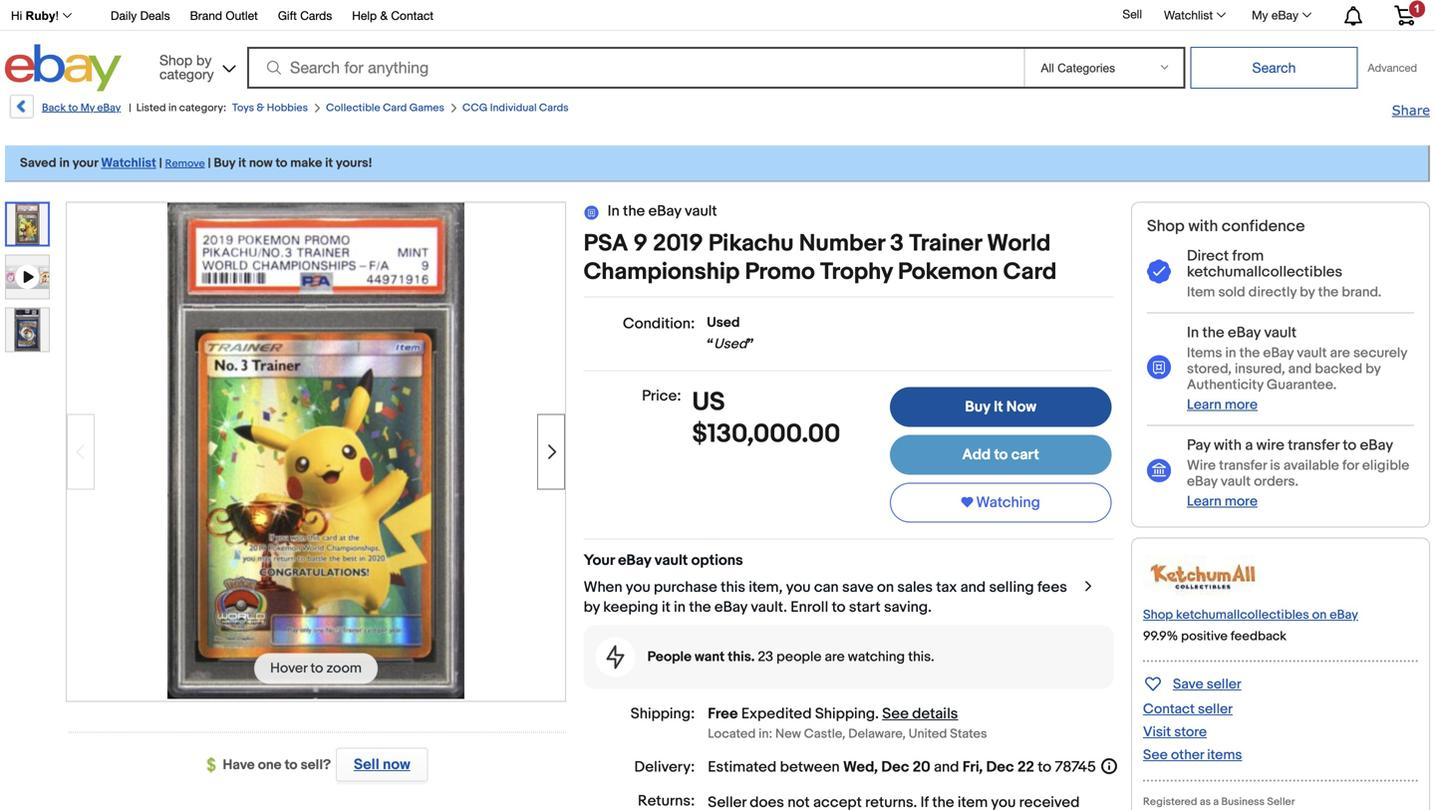 Task type: locate. For each thing, give the bounding box(es) containing it.
world
[[987, 230, 1051, 258]]

used " used "
[[707, 315, 754, 353]]

0 horizontal spatial card
[[383, 102, 407, 115]]

2 more from the top
[[1225, 493, 1258, 510]]

it down toys
[[238, 156, 246, 171]]

with for pay
[[1215, 437, 1242, 455]]

0 horizontal spatial a
[[1214, 796, 1220, 809]]

with up "direct"
[[1189, 217, 1219, 236]]

1 horizontal spatial dec
[[987, 759, 1015, 777]]

with details__icon image left item
[[1148, 260, 1172, 285]]

back to my ebay link
[[8, 95, 121, 126]]

daily deals link
[[111, 5, 170, 27]]

see inside free expedited shipping . see details located in: new castle, delaware, united states
[[883, 706, 909, 723]]

contact inside account navigation
[[391, 8, 434, 22]]

delaware,
[[849, 727, 906, 742]]

purchase
[[654, 579, 718, 597]]

0 horizontal spatial and
[[934, 759, 960, 777]]

1 horizontal spatial and
[[961, 579, 986, 597]]

more inside "in the ebay vault items in the ebay vault are securely stored, insured, and backed by authenticity guarantee. learn more"
[[1225, 397, 1258, 414]]

1 vertical spatial sell
[[354, 756, 380, 774]]

1 vertical spatial see
[[1144, 747, 1169, 764]]

cards right individual
[[539, 102, 569, 115]]

the up authenticity at the top
[[1240, 345, 1261, 362]]

1 vertical spatial &
[[257, 102, 265, 115]]

0 horizontal spatial dec
[[882, 759, 910, 777]]

available
[[1284, 457, 1340, 474]]

transfer left is
[[1220, 457, 1268, 474]]

now right sell?
[[383, 756, 411, 774]]

the up the "items"
[[1203, 324, 1225, 342]]

it
[[238, 156, 246, 171], [325, 156, 333, 171], [662, 599, 671, 617]]

shop ketchumallcollectibles on ebay
[[1144, 608, 1359, 623]]

by right backed
[[1366, 361, 1381, 378]]

located
[[708, 727, 756, 742]]

it down purchase
[[662, 599, 671, 617]]

item direct from brand image
[[1144, 556, 1263, 598]]

1 vertical spatial learn
[[1188, 493, 1222, 510]]

ketchumallcollectibles
[[1188, 263, 1343, 281], [1177, 608, 1310, 623]]

1 vertical spatial with
[[1215, 437, 1242, 455]]

more down authenticity at the top
[[1225, 397, 1258, 414]]

0 vertical spatial cards
[[300, 8, 332, 22]]

watchlist right "your"
[[101, 156, 156, 171]]

1 vertical spatial contact
[[1144, 701, 1195, 718]]

my
[[1253, 8, 1269, 22], [81, 102, 95, 115]]

2 learn more link from the top
[[1188, 493, 1258, 510]]

dec left '20'
[[882, 759, 910, 777]]

free
[[708, 706, 738, 723]]

by inside shop by category
[[196, 52, 212, 68]]

0 vertical spatial &
[[380, 8, 388, 22]]

0 horizontal spatial are
[[825, 649, 845, 666]]

us $130,000.00 main content
[[584, 202, 1120, 811]]

in left "your"
[[59, 156, 70, 171]]

castle,
[[804, 727, 846, 742]]

for
[[1343, 457, 1360, 474]]

in inside us $130,000.00 main content
[[608, 202, 620, 220]]

1 horizontal spatial are
[[1331, 345, 1351, 362]]

a left wire
[[1246, 437, 1254, 455]]

more down orders.
[[1225, 493, 1258, 510]]

1 horizontal spatial my
[[1253, 8, 1269, 22]]

pay with a wire transfer to ebay wire transfer is available for eligible ebay vault orders. learn more
[[1188, 437, 1410, 510]]

0 vertical spatial on
[[877, 579, 895, 597]]

card right pokemon
[[1004, 258, 1057, 287]]

1 horizontal spatial this.
[[909, 649, 935, 666]]

1 vertical spatial transfer
[[1220, 457, 1268, 474]]

contact up visit store link
[[1144, 701, 1195, 718]]

"
[[707, 336, 714, 353]]

with details__icon image left the "items"
[[1148, 355, 1172, 380]]

the left "brand."
[[1319, 284, 1339, 301]]

1 horizontal spatial sell
[[1123, 7, 1143, 21]]

help & contact
[[352, 8, 434, 22]]

learn inside pay with a wire transfer to ebay wire transfer is available for eligible ebay vault orders. learn more
[[1188, 493, 1222, 510]]

by right directly
[[1301, 284, 1316, 301]]

2 this. from the left
[[909, 649, 935, 666]]

us $130,000.00
[[693, 387, 841, 450]]

1 horizontal spatial watchlist
[[1165, 8, 1214, 22]]

1 vertical spatial watchlist link
[[101, 156, 156, 171]]

1 horizontal spatial see
[[1144, 747, 1169, 764]]

1 horizontal spatial &
[[380, 8, 388, 22]]

see
[[883, 706, 909, 723], [1144, 747, 1169, 764]]

1 link
[[1383, 0, 1428, 29]]

back to my ebay
[[42, 102, 121, 115]]

contact
[[391, 8, 434, 22], [1144, 701, 1195, 718]]

a
[[1246, 437, 1254, 455], [1214, 796, 1220, 809]]

1 vertical spatial seller
[[1199, 701, 1233, 718]]

0 horizontal spatial in
[[608, 202, 620, 220]]

learn down authenticity at the top
[[1188, 397, 1222, 414]]

learn more link for with
[[1188, 493, 1258, 510]]

1 vertical spatial watchlist
[[101, 156, 156, 171]]

promo
[[745, 258, 815, 287]]

watching button
[[890, 483, 1112, 523]]

contact seller visit store see other items
[[1144, 701, 1243, 764]]

and inside when you purchase this item, you can save on sales tax and selling fees by keeping it in the ebay vault. enroll to start saving.
[[961, 579, 986, 597]]

| listed in category:
[[129, 102, 226, 115]]

0 vertical spatial shop
[[159, 52, 193, 68]]

transfer up "available"
[[1289, 437, 1340, 455]]

ketchumallcollectibles up directly
[[1188, 263, 1343, 281]]

1 more from the top
[[1225, 397, 1258, 414]]

1 vertical spatial buy
[[966, 398, 991, 416]]

registered
[[1144, 796, 1198, 809]]

1 horizontal spatial in
[[1188, 324, 1200, 342]]

0 vertical spatial card
[[383, 102, 407, 115]]

see inside the contact seller visit store see other items
[[1144, 747, 1169, 764]]

0 vertical spatial more
[[1225, 397, 1258, 414]]

now left make
[[249, 156, 273, 171]]

watchlist link right sell link
[[1154, 3, 1236, 27]]

vault right wire
[[1221, 473, 1252, 490]]

in right the "items"
[[1226, 345, 1237, 362]]

and right tax
[[961, 579, 986, 597]]

1 vertical spatial a
[[1214, 796, 1220, 809]]

seller inside the contact seller visit store see other items
[[1199, 701, 1233, 718]]

see for other
[[1144, 747, 1169, 764]]

0 horizontal spatial on
[[877, 579, 895, 597]]

ketchumallcollectibles up the feedback
[[1177, 608, 1310, 623]]

it inside when you purchase this item, you can save on sales tax and selling fees by keeping it in the ebay vault. enroll to start saving.
[[662, 599, 671, 617]]

brand.
[[1343, 284, 1382, 301]]

psa 9 2019 pikachu number 3 trainer world championship promo trophy pokemon card
[[584, 230, 1057, 287]]

shop for shop ketchumallcollectibles on ebay
[[1144, 608, 1174, 623]]

to right back
[[68, 102, 78, 115]]

sell inside account navigation
[[1123, 7, 1143, 21]]

0 vertical spatial watchlist
[[1165, 8, 1214, 22]]

dollar sign image
[[207, 758, 223, 774]]

it
[[994, 398, 1004, 416]]

0 horizontal spatial this.
[[728, 649, 755, 666]]

with inside pay with a wire transfer to ebay wire transfer is available for eligible ebay vault orders. learn more
[[1215, 437, 1242, 455]]

1 horizontal spatial a
[[1246, 437, 1254, 455]]

Search for anything text field
[[250, 49, 1021, 87]]

1 vertical spatial used
[[714, 336, 747, 353]]

seller for contact
[[1199, 701, 1233, 718]]

0 vertical spatial are
[[1331, 345, 1351, 362]]

used
[[707, 315, 740, 332], [714, 336, 747, 353]]

dec left 22
[[987, 759, 1015, 777]]

1 learn from the top
[[1188, 397, 1222, 414]]

used up us
[[714, 336, 747, 353]]

1 vertical spatial shop
[[1148, 217, 1185, 236]]

this
[[721, 579, 746, 597]]

2 you from the left
[[786, 579, 811, 597]]

vault down directly
[[1265, 324, 1297, 342]]

now
[[249, 156, 273, 171], [383, 756, 411, 774]]

shop inside shop by category
[[159, 52, 193, 68]]

& inside account navigation
[[380, 8, 388, 22]]

23
[[758, 649, 774, 666]]

1 horizontal spatial you
[[786, 579, 811, 597]]

| right remove "button"
[[208, 156, 211, 171]]

with details__icon image
[[1148, 260, 1172, 285], [1148, 355, 1172, 380], [1148, 459, 1172, 484], [607, 646, 625, 670]]

0 horizontal spatial sell
[[354, 756, 380, 774]]

seller down save seller
[[1199, 701, 1233, 718]]

visit store link
[[1144, 724, 1208, 741]]

to up the 'for'
[[1344, 437, 1357, 455]]

0 vertical spatial my
[[1253, 8, 1269, 22]]

1 horizontal spatial watchlist link
[[1154, 3, 1236, 27]]

.
[[876, 706, 879, 723]]

buy it now
[[966, 398, 1037, 416]]

cards right gift at the left top of the page
[[300, 8, 332, 22]]

0 vertical spatial see
[[883, 706, 909, 723]]

9
[[634, 230, 648, 258]]

2 learn from the top
[[1188, 493, 1222, 510]]

in up the "items"
[[1188, 324, 1200, 342]]

directly
[[1249, 284, 1297, 301]]

& right help
[[380, 8, 388, 22]]

| left remove "button"
[[159, 156, 162, 171]]

saved in your watchlist | remove | buy it now to make it yours!
[[20, 156, 373, 171]]

1 vertical spatial and
[[961, 579, 986, 597]]

watchlist link right "your"
[[101, 156, 156, 171]]

saved
[[20, 156, 56, 171]]

with for shop
[[1189, 217, 1219, 236]]

2 vertical spatial shop
[[1144, 608, 1174, 623]]

you up keeping
[[626, 579, 651, 597]]

help & contact link
[[352, 5, 434, 27]]

learn inside "in the ebay vault items in the ebay vault are securely stored, insured, and backed by authenticity guarantee. learn more"
[[1188, 397, 1222, 414]]

seller inside button
[[1207, 676, 1242, 693]]

0 horizontal spatial buy
[[214, 156, 236, 171]]

seller right save
[[1207, 676, 1242, 693]]

see right .
[[883, 706, 909, 723]]

in inside "in the ebay vault items in the ebay vault are securely stored, insured, and backed by authenticity guarantee. learn more"
[[1188, 324, 1200, 342]]

united
[[909, 727, 948, 742]]

0 vertical spatial used
[[707, 315, 740, 332]]

in right text__icon
[[608, 202, 620, 220]]

championship
[[584, 258, 740, 287]]

1 horizontal spatial it
[[325, 156, 333, 171]]

0 vertical spatial buy
[[214, 156, 236, 171]]

buy left it
[[966, 398, 991, 416]]

0 horizontal spatial watchlist
[[101, 156, 156, 171]]

and left backed
[[1289, 361, 1313, 378]]

card inside 'psa 9 2019 pikachu number 3 trainer world championship promo trophy pokemon card'
[[1004, 258, 1057, 287]]

a right as
[[1214, 796, 1220, 809]]

1 vertical spatial on
[[1313, 608, 1328, 623]]

more inside pay with a wire transfer to ebay wire transfer is available for eligible ebay vault orders. learn more
[[1225, 493, 1258, 510]]

0 horizontal spatial now
[[249, 156, 273, 171]]

ccg
[[463, 102, 488, 115]]

by
[[196, 52, 212, 68], [1301, 284, 1316, 301], [1366, 361, 1381, 378], [584, 599, 600, 617]]

in the ebay vault
[[608, 202, 718, 220]]

are left 'securely'
[[1331, 345, 1351, 362]]

0 vertical spatial learn more link
[[1188, 397, 1258, 414]]

you up enroll
[[786, 579, 811, 597]]

0 vertical spatial a
[[1246, 437, 1254, 455]]

deals
[[140, 8, 170, 22]]

to
[[68, 102, 78, 115], [276, 156, 288, 171], [1344, 437, 1357, 455], [995, 446, 1009, 464], [832, 599, 846, 617], [285, 757, 298, 774], [1038, 759, 1052, 777]]

in
[[608, 202, 620, 220], [1188, 324, 1200, 342]]

sold
[[1219, 284, 1246, 301]]

| left listed
[[129, 102, 131, 115]]

with details__icon image left wire
[[1148, 459, 1172, 484]]

watchlist right sell link
[[1165, 8, 1214, 22]]

buy right remove "button"
[[214, 156, 236, 171]]

&
[[380, 8, 388, 22], [257, 102, 265, 115]]

buy inside 'link'
[[966, 398, 991, 416]]

none submit inside shop by category banner
[[1191, 47, 1359, 89]]

0 horizontal spatial see
[[883, 706, 909, 723]]

0 vertical spatial sell
[[1123, 7, 1143, 21]]

by inside "in the ebay vault items in the ebay vault are securely stored, insured, and backed by authenticity guarantee. learn more"
[[1366, 361, 1381, 378]]

1 horizontal spatial card
[[1004, 258, 1057, 287]]

2 horizontal spatial and
[[1289, 361, 1313, 378]]

0 horizontal spatial &
[[257, 102, 265, 115]]

2 vertical spatial and
[[934, 759, 960, 777]]

1 vertical spatial cards
[[539, 102, 569, 115]]

0 vertical spatial seller
[[1207, 676, 1242, 693]]

1 learn more link from the top
[[1188, 397, 1258, 414]]

transfer
[[1289, 437, 1340, 455], [1220, 457, 1268, 474]]

now
[[1007, 398, 1037, 416]]

used up """
[[707, 315, 740, 332]]

0 vertical spatial ketchumallcollectibles
[[1188, 263, 1343, 281]]

1 vertical spatial card
[[1004, 258, 1057, 287]]

1 vertical spatial my
[[81, 102, 95, 115]]

by down when
[[584, 599, 600, 617]]

trainer
[[910, 230, 982, 258]]

in down purchase
[[674, 599, 686, 617]]

learn more link down wire
[[1188, 493, 1258, 510]]

vault up purchase
[[655, 552, 688, 570]]

see details link
[[883, 706, 959, 723]]

& for help
[[380, 8, 388, 22]]

0 vertical spatial in
[[608, 202, 620, 220]]

learn down wire
[[1188, 493, 1222, 510]]

ebay
[[1272, 8, 1299, 22], [97, 102, 121, 115], [649, 202, 682, 220], [1229, 324, 1261, 342], [1264, 345, 1294, 362], [1361, 437, 1394, 455], [1188, 473, 1218, 490], [618, 552, 652, 570], [715, 599, 748, 617], [1330, 608, 1359, 623]]

account navigation
[[0, 0, 1431, 31]]

1 horizontal spatial contact
[[1144, 701, 1195, 718]]

1 horizontal spatial transfer
[[1289, 437, 1340, 455]]

this. left 23
[[728, 649, 755, 666]]

0 horizontal spatial contact
[[391, 8, 434, 22]]

a inside pay with a wire transfer to ebay wire transfer is available for eligible ebay vault orders. learn more
[[1246, 437, 1254, 455]]

2 horizontal spatial |
[[208, 156, 211, 171]]

1 vertical spatial learn more link
[[1188, 493, 1258, 510]]

with right pay
[[1215, 437, 1242, 455]]

0 vertical spatial learn
[[1188, 397, 1222, 414]]

shop for shop with confidence
[[1148, 217, 1185, 236]]

back
[[42, 102, 66, 115]]

on inside when you purchase this item, you can save on sales tax and selling fees by keeping it in the ebay vault. enroll to start saving.
[[877, 579, 895, 597]]

0 vertical spatial with
[[1189, 217, 1219, 236]]

positive
[[1182, 629, 1228, 644]]

it right make
[[325, 156, 333, 171]]

collectible card games link
[[326, 102, 445, 115]]

1 horizontal spatial now
[[383, 756, 411, 774]]

see down visit
[[1144, 747, 1169, 764]]

1 vertical spatial are
[[825, 649, 845, 666]]

ruby
[[26, 9, 56, 22]]

1 horizontal spatial buy
[[966, 398, 991, 416]]

contact seller link
[[1144, 701, 1233, 718]]

watchlist link
[[1154, 3, 1236, 27], [101, 156, 156, 171]]

sell now
[[354, 756, 411, 774]]

1
[[1415, 2, 1421, 15]]

new
[[776, 727, 802, 742]]

toys
[[232, 102, 254, 115]]

start
[[849, 599, 881, 617]]

and right '20'
[[934, 759, 960, 777]]

by down brand
[[196, 52, 212, 68]]

with details__icon image inside us $130,000.00 main content
[[607, 646, 625, 670]]

learn more link down authenticity at the top
[[1188, 397, 1258, 414]]

2019
[[653, 230, 704, 258]]

0 vertical spatial now
[[249, 156, 273, 171]]

card left games
[[383, 102, 407, 115]]

ketchumallcollectibles inside direct from ketchumallcollectibles item sold directly by the brand.
[[1188, 263, 1343, 281]]

contact right help
[[391, 8, 434, 22]]

with details__icon image for people want this.
[[607, 646, 625, 670]]

0 horizontal spatial you
[[626, 579, 651, 597]]

0 vertical spatial and
[[1289, 361, 1313, 378]]

expedited
[[742, 706, 812, 723]]

1 vertical spatial more
[[1225, 493, 1258, 510]]

wire
[[1257, 437, 1285, 455]]

0 vertical spatial contact
[[391, 8, 434, 22]]

the down purchase
[[689, 599, 712, 617]]

in inside "in the ebay vault items in the ebay vault are securely stored, insured, and backed by authenticity guarantee. learn more"
[[1226, 345, 1237, 362]]

1 vertical spatial in
[[1188, 324, 1200, 342]]

1 horizontal spatial cards
[[539, 102, 569, 115]]

vault.
[[751, 599, 788, 617]]

& right toys
[[257, 102, 265, 115]]

are right people
[[825, 649, 845, 666]]

cards inside account navigation
[[300, 8, 332, 22]]

with details__icon image down keeping
[[607, 646, 625, 670]]

have one to sell?
[[223, 757, 331, 774]]

the inside direct from ketchumallcollectibles item sold directly by the brand.
[[1319, 284, 1339, 301]]

shop for shop by category
[[159, 52, 193, 68]]

0 horizontal spatial cards
[[300, 8, 332, 22]]

feedback
[[1231, 629, 1287, 644]]

2 horizontal spatial it
[[662, 599, 671, 617]]

learn more link for the
[[1188, 397, 1258, 414]]

daily
[[111, 8, 137, 22]]

0 horizontal spatial watchlist link
[[101, 156, 156, 171]]

0 horizontal spatial it
[[238, 156, 246, 171]]

1 this. from the left
[[728, 649, 755, 666]]

None submit
[[1191, 47, 1359, 89]]

backed
[[1316, 361, 1363, 378]]

this. right watching
[[909, 649, 935, 666]]

to down can
[[832, 599, 846, 617]]



Task type: vqa. For each thing, say whether or not it's contained in the screenshot.
Pokemon
yes



Task type: describe. For each thing, give the bounding box(es) containing it.
have
[[223, 757, 255, 774]]

1 dec from the left
[[882, 759, 910, 777]]

toys & hobbies link
[[232, 102, 308, 115]]

vault up 'guarantee.'
[[1298, 345, 1328, 362]]

0 vertical spatial watchlist link
[[1154, 3, 1236, 27]]

20
[[913, 759, 931, 777]]

shipping:
[[631, 706, 695, 723]]

save seller button
[[1144, 672, 1242, 695]]

vault up '2019'
[[685, 202, 718, 220]]

registered as a business seller
[[1144, 796, 1296, 809]]

gift cards
[[278, 8, 332, 22]]

share button
[[1393, 102, 1431, 120]]

0 horizontal spatial transfer
[[1220, 457, 1268, 474]]

tax
[[937, 579, 958, 597]]

ebay inside account navigation
[[1272, 8, 1299, 22]]

to left "cart"
[[995, 446, 1009, 464]]

text__icon image
[[584, 204, 600, 220]]

picture 1 of 2 image
[[7, 204, 48, 245]]

99.9%
[[1144, 629, 1179, 644]]

in right listed
[[168, 102, 177, 115]]

1 horizontal spatial |
[[159, 156, 162, 171]]

shipping
[[816, 706, 876, 723]]

see for details
[[883, 706, 909, 723]]

to left make
[[276, 156, 288, 171]]

in for in the ebay vault
[[608, 202, 620, 220]]

2 dec from the left
[[987, 759, 1015, 777]]

to right 22
[[1038, 759, 1052, 777]]

a for business
[[1214, 796, 1220, 809]]

to inside pay with a wire transfer to ebay wire transfer is available for eligible ebay vault orders. learn more
[[1344, 437, 1357, 455]]

estimated between wed, dec 20 and fri, dec 22 to 78745
[[708, 759, 1097, 777]]

in for in the ebay vault items in the ebay vault are securely stored, insured, and backed by authenticity guarantee. learn more
[[1188, 324, 1200, 342]]

video 1 of 1 image
[[6, 256, 49, 299]]

eligible
[[1363, 457, 1410, 474]]

details
[[913, 706, 959, 723]]

keep in the ebay vault - opens a layer image
[[1082, 578, 1098, 598]]

shop with confidence
[[1148, 217, 1306, 236]]

1 vertical spatial ketchumallcollectibles
[[1177, 608, 1310, 623]]

ebay inside when you purchase this item, you can save on sales tax and selling fees by keeping it in the ebay vault. enroll to start saving.
[[715, 599, 748, 617]]

my inside account navigation
[[1253, 8, 1269, 22]]

a for wire
[[1246, 437, 1254, 455]]

by inside when you purchase this item, you can save on sales tax and selling fees by keeping it in the ebay vault. enroll to start saving.
[[584, 599, 600, 617]]

pikachu
[[709, 230, 794, 258]]

collectible card games
[[326, 102, 445, 115]]

seller for save
[[1207, 676, 1242, 693]]

selling
[[990, 579, 1035, 597]]

1 horizontal spatial on
[[1313, 608, 1328, 623]]

watchlist inside account navigation
[[1165, 8, 1214, 22]]

sell for sell now
[[354, 756, 380, 774]]

us
[[693, 387, 726, 418]]

free expedited shipping . see details located in: new castle, delaware, united states
[[708, 706, 988, 742]]

buy it now link
[[890, 387, 1112, 427]]

are inside us $130,000.00 main content
[[825, 649, 845, 666]]

with details__icon image for direct from ketchumallcollectibles
[[1148, 260, 1172, 285]]

1 you from the left
[[626, 579, 651, 597]]

with details__icon image for in the ebay vault
[[1148, 355, 1172, 380]]

enroll
[[791, 599, 829, 617]]

states
[[951, 727, 988, 742]]

brand outlet link
[[190, 5, 258, 27]]

gift
[[278, 8, 297, 22]]

seller
[[1268, 796, 1296, 809]]

pay
[[1188, 437, 1211, 455]]

are inside "in the ebay vault items in the ebay vault are securely stored, insured, and backed by authenticity guarantee. learn more"
[[1331, 345, 1351, 362]]

your ebay vault options
[[584, 552, 744, 570]]

& for toys
[[257, 102, 265, 115]]

yours!
[[336, 156, 373, 171]]

and inside "in the ebay vault items in the ebay vault are securely stored, insured, and backed by authenticity guarantee. learn more"
[[1289, 361, 1313, 378]]

the inside when you purchase this item, you can save on sales tax and selling fees by keeping it in the ebay vault. enroll to start saving.
[[689, 599, 712, 617]]

people
[[777, 649, 822, 666]]

cart
[[1012, 446, 1040, 464]]

vault inside pay with a wire transfer to ebay wire transfer is available for eligible ebay vault orders. learn more
[[1221, 473, 1252, 490]]

your
[[584, 552, 615, 570]]

sell for sell
[[1123, 7, 1143, 21]]

people want this. 23 people are watching this.
[[648, 649, 935, 666]]

contact inside the contact seller visit store see other items
[[1144, 701, 1195, 718]]

1 vertical spatial now
[[383, 756, 411, 774]]

shop by category button
[[151, 44, 240, 87]]

my ebay
[[1253, 8, 1299, 22]]

games
[[410, 102, 445, 115]]

picture 2 of 2 image
[[6, 309, 49, 351]]

items
[[1188, 345, 1223, 362]]

in inside when you purchase this item, you can save on sales tax and selling fees by keeping it in the ebay vault. enroll to start saving.
[[674, 599, 686, 617]]

save
[[843, 579, 874, 597]]

save seller
[[1174, 676, 1242, 693]]

psa 9 2019 pikachu number 3 trainer world championship promo trophy pokemon card - picture 1 of 2 image
[[168, 201, 465, 699]]

want
[[695, 649, 725, 666]]

price:
[[642, 387, 682, 405]]

help
[[352, 8, 377, 22]]

shop ketchumallcollectibles on ebay link
[[1144, 608, 1359, 623]]

0 horizontal spatial my
[[81, 102, 95, 115]]

22
[[1018, 759, 1035, 777]]

brand outlet
[[190, 8, 258, 22]]

can
[[814, 579, 839, 597]]

saving.
[[884, 599, 932, 617]]

ccg individual cards
[[463, 102, 569, 115]]

wed,
[[844, 759, 878, 777]]

to inside when you purchase this item, you can save on sales tax and selling fees by keeping it in the ebay vault. enroll to start saving.
[[832, 599, 846, 617]]

with details__icon image for pay with a wire transfer to ebay
[[1148, 459, 1172, 484]]

guarantee.
[[1267, 377, 1337, 394]]

direct from ketchumallcollectibles item sold directly by the brand.
[[1188, 247, 1382, 301]]

add to cart
[[963, 446, 1040, 464]]

add
[[963, 446, 991, 464]]

to right the one
[[285, 757, 298, 774]]

!
[[56, 9, 59, 22]]

business
[[1222, 796, 1265, 809]]

delivery:
[[635, 759, 695, 777]]

hi ruby !
[[11, 9, 59, 22]]

sell link
[[1114, 7, 1152, 21]]

0 vertical spatial transfer
[[1289, 437, 1340, 455]]

by inside direct from ketchumallcollectibles item sold directly by the brand.
[[1301, 284, 1316, 301]]

daily deals
[[111, 8, 170, 22]]

sales
[[898, 579, 933, 597]]

shop by category banner
[[0, 0, 1431, 97]]

category
[[159, 66, 214, 82]]

keeping
[[604, 599, 659, 617]]

my ebay link
[[1242, 3, 1321, 27]]

confidence
[[1222, 217, 1306, 236]]

people
[[648, 649, 692, 666]]

between
[[780, 759, 840, 777]]

visit
[[1144, 724, 1172, 741]]

see other items link
[[1144, 747, 1243, 764]]

watching
[[977, 494, 1041, 512]]

0 horizontal spatial |
[[129, 102, 131, 115]]

the up 9
[[623, 202, 645, 220]]

$130,000.00
[[693, 419, 841, 450]]

one
[[258, 757, 282, 774]]

is
[[1271, 457, 1281, 474]]

pokemon
[[898, 258, 999, 287]]

insured,
[[1235, 361, 1286, 378]]

in:
[[759, 727, 773, 742]]

options
[[692, 552, 744, 570]]

estimated
[[708, 759, 777, 777]]

items
[[1208, 747, 1243, 764]]



